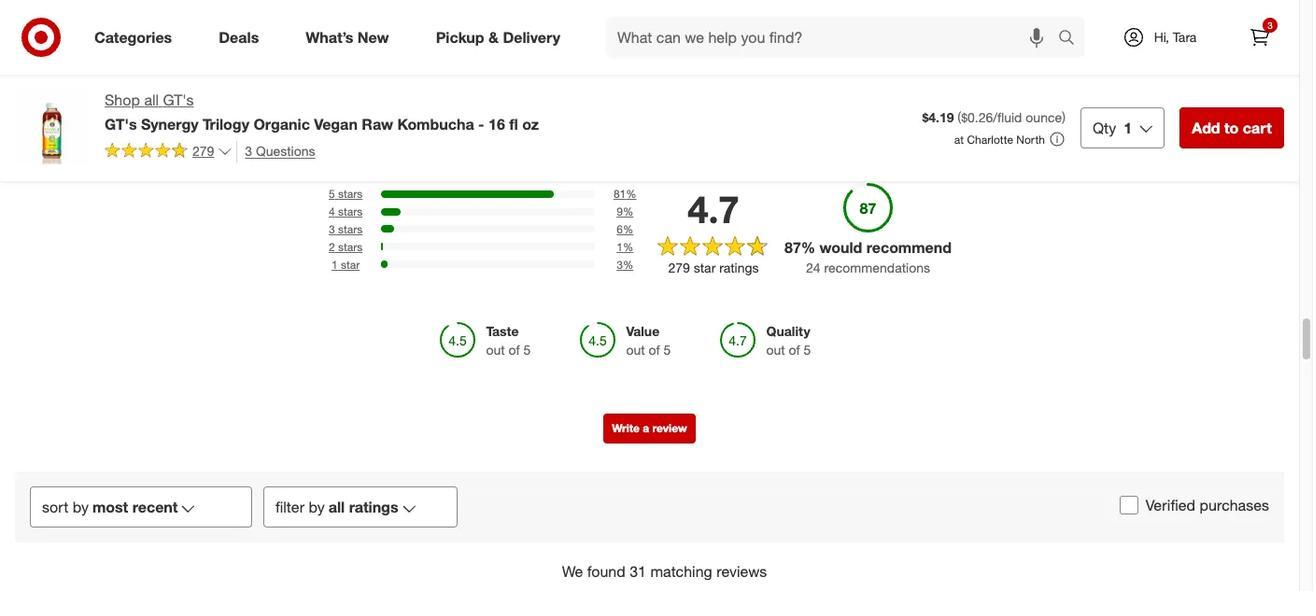 Task type: vqa. For each thing, say whether or not it's contained in the screenshot.
24 at the right top of page
yes



Task type: locate. For each thing, give the bounding box(es) containing it.
2 horizontal spatial of
[[789, 342, 801, 358]]

stars for 3 stars
[[338, 222, 363, 236]]

3 out from the left
[[767, 342, 786, 358]]

4 stars from the top
[[338, 240, 363, 254]]

$4.19 ( $0.26 /fluid ounce )
[[923, 109, 1066, 125]]

of inside quality out of 5
[[789, 342, 801, 358]]

3 questions link
[[237, 141, 315, 162]]

write a review
[[612, 422, 687, 436]]

% for 81
[[626, 187, 637, 201]]

% up 9 %
[[626, 187, 637, 201]]

3
[[1268, 20, 1273, 31], [245, 143, 252, 159], [329, 222, 335, 236], [617, 257, 623, 272]]

% up 1 % on the top of the page
[[623, 222, 634, 236]]

add to cart button
[[1180, 107, 1285, 148]]

0 horizontal spatial out
[[486, 342, 505, 358]]

taste out of 5
[[486, 323, 531, 358]]

stars
[[338, 187, 363, 201], [338, 205, 363, 219], [338, 222, 363, 236], [338, 240, 363, 254]]

ratings right filter
[[349, 498, 399, 517]]

1 down 2
[[332, 257, 338, 272]]

279 down trilogy
[[192, 143, 214, 159]]

recommendations
[[825, 260, 931, 276]]

star down 2 stars
[[341, 257, 360, 272]]

279 right 3 %
[[669, 259, 690, 275]]

1 by from the left
[[73, 498, 89, 517]]

Verified purchases checkbox
[[1120, 496, 1139, 515]]

279
[[192, 143, 214, 159], [669, 259, 690, 275]]

1 for star
[[332, 257, 338, 272]]

1 horizontal spatial star
[[694, 259, 716, 275]]

out inside taste out of 5
[[486, 342, 505, 358]]

by
[[73, 498, 89, 517], [309, 498, 325, 517]]

0 vertical spatial 279
[[192, 143, 214, 159]]

of down taste
[[509, 342, 520, 358]]

shop
[[105, 91, 140, 109]]

3 down 4
[[329, 222, 335, 236]]

of
[[509, 342, 520, 358], [649, 342, 660, 358], [789, 342, 801, 358]]

oz
[[522, 115, 539, 133]]

5 for quality out of 5
[[804, 342, 811, 358]]

-
[[478, 115, 485, 133]]

most
[[92, 498, 128, 517]]

0 vertical spatial ratings
[[720, 259, 759, 275]]

5 inside the value out of 5
[[664, 342, 671, 358]]

1 right qty
[[1124, 119, 1133, 137]]

1 %
[[617, 240, 634, 254]]

of down quality
[[789, 342, 801, 358]]

87
[[785, 239, 802, 257]]

out inside quality out of 5
[[767, 342, 786, 358]]

stars up 4 stars
[[338, 187, 363, 201]]

1 horizontal spatial all
[[329, 498, 345, 517]]

all
[[144, 91, 159, 109], [329, 498, 345, 517]]

questions
[[256, 143, 315, 159]]

star for 279
[[694, 259, 716, 275]]

& right the ratings
[[672, 122, 687, 148]]

5 inside quality out of 5
[[804, 342, 811, 358]]

1 for %
[[617, 240, 623, 254]]

3 for 3
[[1268, 20, 1273, 31]]

81
[[614, 187, 626, 201]]

out down taste
[[486, 342, 505, 358]]

categories link
[[78, 17, 195, 58]]

5 for value out of 5
[[664, 342, 671, 358]]

1 down 6
[[617, 240, 623, 254]]

all right shop
[[144, 91, 159, 109]]

% up 6 %
[[623, 205, 634, 219]]

ratings down 4.7
[[720, 259, 759, 275]]

stars for 5 stars
[[338, 187, 363, 201]]

3 of from the left
[[789, 342, 801, 358]]

stars up 2 stars
[[338, 222, 363, 236]]

by for sort by
[[73, 498, 89, 517]]

2 stars from the top
[[338, 205, 363, 219]]

)
[[1063, 109, 1066, 125]]

filter by all ratings
[[276, 498, 399, 517]]

1
[[1124, 119, 1133, 137], [617, 240, 623, 254], [332, 257, 338, 272]]

2 of from the left
[[649, 342, 660, 358]]

gt's
[[163, 91, 194, 109], [105, 115, 137, 133]]

5 inside taste out of 5
[[524, 342, 531, 358]]

1 horizontal spatial of
[[649, 342, 660, 358]]

all inside shop all gt's gt's synergy trilogy organic vegan raw kombucha - 16 fl oz
[[144, 91, 159, 109]]

star down 4.7
[[694, 259, 716, 275]]

0 vertical spatial &
[[489, 28, 499, 46]]

1 horizontal spatial 1
[[617, 240, 623, 254]]

0 horizontal spatial by
[[73, 498, 89, 517]]

shop all gt's gt's synergy trilogy organic vegan raw kombucha - 16 fl oz
[[105, 91, 539, 133]]

0 horizontal spatial star
[[341, 257, 360, 272]]

1 horizontal spatial out
[[627, 342, 645, 358]]

3 right tara
[[1268, 20, 1273, 31]]

synergy
[[141, 115, 199, 133]]

a
[[643, 422, 650, 436]]

1 of from the left
[[509, 342, 520, 358]]

1 out from the left
[[486, 342, 505, 358]]

of down value
[[649, 342, 660, 358]]

by right sort
[[73, 498, 89, 517]]

4.7
[[688, 186, 740, 231]]

2 by from the left
[[309, 498, 325, 517]]

5 for taste out of 5
[[524, 342, 531, 358]]

guest
[[521, 122, 582, 148]]

categories
[[94, 28, 172, 46]]

3 stars from the top
[[338, 222, 363, 236]]

purchases
[[1200, 496, 1270, 515]]

0 horizontal spatial 279
[[192, 143, 214, 159]]

1 star
[[332, 257, 360, 272]]

2 vertical spatial 1
[[332, 257, 338, 272]]

hi, tara
[[1155, 29, 1197, 45]]

stars for 2 stars
[[338, 240, 363, 254]]

% inside 87 % would recommend 24 recommendations
[[802, 239, 816, 257]]

stars down 3 stars at left
[[338, 240, 363, 254]]

% for 87
[[802, 239, 816, 257]]

star for 1
[[341, 257, 360, 272]]

5 stars
[[329, 187, 363, 201]]

1 stars from the top
[[338, 187, 363, 201]]

0 horizontal spatial &
[[489, 28, 499, 46]]

6
[[617, 222, 623, 236]]

0 horizontal spatial 1
[[332, 257, 338, 272]]

stars up 3 stars at left
[[338, 205, 363, 219]]

kombucha
[[398, 115, 474, 133]]

3 down trilogy
[[245, 143, 252, 159]]

by right filter
[[309, 498, 325, 517]]

what's new
[[306, 28, 389, 46]]

add to cart
[[1192, 119, 1273, 137]]

$4.19
[[923, 109, 954, 125]]

sort by most recent
[[42, 498, 178, 517]]

all right filter
[[329, 498, 345, 517]]

out down quality
[[767, 342, 786, 358]]

organic
[[254, 115, 310, 133]]

add
[[1192, 119, 1221, 137]]

1 horizontal spatial 279
[[669, 259, 690, 275]]

& right 'pickup'
[[489, 28, 499, 46]]

deals
[[219, 28, 259, 46]]

3 for 3 questions
[[245, 143, 252, 159]]

%
[[626, 187, 637, 201], [623, 205, 634, 219], [623, 222, 634, 236], [802, 239, 816, 257], [623, 240, 634, 254], [623, 257, 634, 272]]

% down 1 % on the top of the page
[[623, 257, 634, 272]]

verified purchases
[[1146, 496, 1270, 515]]

out inside the value out of 5
[[627, 342, 645, 358]]

% for 6
[[623, 222, 634, 236]]

gt's up synergy
[[163, 91, 194, 109]]

9 %
[[617, 205, 634, 219]]

2 out from the left
[[627, 342, 645, 358]]

delivery
[[503, 28, 561, 46]]

to
[[1225, 119, 1239, 137]]

0 horizontal spatial gt's
[[105, 115, 137, 133]]

0 horizontal spatial of
[[509, 342, 520, 358]]

5
[[329, 187, 335, 201], [524, 342, 531, 358], [664, 342, 671, 358], [804, 342, 811, 358]]

0 horizontal spatial ratings
[[349, 498, 399, 517]]

raw
[[362, 115, 393, 133]]

of inside the value out of 5
[[649, 342, 660, 358]]

star
[[341, 257, 360, 272], [694, 259, 716, 275]]

of inside taste out of 5
[[509, 342, 520, 358]]

1 horizontal spatial by
[[309, 498, 325, 517]]

24
[[806, 260, 821, 276]]

pickup & delivery
[[436, 28, 561, 46]]

&
[[489, 28, 499, 46], [672, 122, 687, 148]]

1 vertical spatial 1
[[617, 240, 623, 254]]

out down value
[[627, 342, 645, 358]]

0 vertical spatial all
[[144, 91, 159, 109]]

pickup & delivery link
[[420, 17, 584, 58]]

1 horizontal spatial &
[[672, 122, 687, 148]]

0 horizontal spatial all
[[144, 91, 159, 109]]

what's new link
[[290, 17, 413, 58]]

out
[[486, 342, 505, 358], [627, 342, 645, 358], [767, 342, 786, 358]]

% up 24 in the right of the page
[[802, 239, 816, 257]]

of for value
[[649, 342, 660, 358]]

stars for 4 stars
[[338, 205, 363, 219]]

ratings
[[720, 259, 759, 275], [349, 498, 399, 517]]

% up 3 %
[[623, 240, 634, 254]]

2 horizontal spatial out
[[767, 342, 786, 358]]

3 down 1 % on the top of the page
[[617, 257, 623, 272]]

at
[[955, 133, 964, 147]]

4
[[329, 205, 335, 219]]

0 vertical spatial 1
[[1124, 119, 1133, 137]]

1 horizontal spatial gt's
[[163, 91, 194, 109]]

3 stars
[[329, 222, 363, 236]]

write a review button
[[604, 414, 696, 444]]

out for quality out of 5
[[767, 342, 786, 358]]

2 horizontal spatial 1
[[1124, 119, 1133, 137]]

1 vertical spatial 279
[[669, 259, 690, 275]]

trilogy
[[203, 115, 249, 133]]

gt's down shop
[[105, 115, 137, 133]]

1 vertical spatial gt's
[[105, 115, 137, 133]]



Task type: describe. For each thing, give the bounding box(es) containing it.
279 for 279
[[192, 143, 214, 159]]

we found 31 matching reviews
[[562, 563, 767, 581]]

4 stars
[[329, 205, 363, 219]]

north
[[1017, 133, 1045, 147]]

2
[[329, 240, 335, 254]]

search button
[[1050, 17, 1095, 62]]

of for quality
[[789, 342, 801, 358]]

charlotte
[[967, 133, 1014, 147]]

/fluid
[[994, 109, 1023, 125]]

279 link
[[105, 141, 233, 164]]

% for 9
[[623, 205, 634, 219]]

31
[[630, 563, 647, 581]]

What can we help you find? suggestions appear below search field
[[606, 17, 1063, 58]]

quality out of 5
[[767, 323, 811, 358]]

(
[[958, 109, 962, 125]]

3 link
[[1240, 17, 1281, 58]]

qty 1
[[1093, 119, 1133, 137]]

we
[[562, 563, 583, 581]]

reviews
[[717, 563, 767, 581]]

279 for 279 star ratings
[[669, 259, 690, 275]]

279 star ratings
[[669, 259, 759, 275]]

found
[[587, 563, 626, 581]]

guest ratings & reviews
[[521, 122, 778, 148]]

search
[[1050, 30, 1095, 48]]

3 %
[[617, 257, 634, 272]]

% for 3
[[623, 257, 634, 272]]

by for filter by
[[309, 498, 325, 517]]

deals link
[[203, 17, 282, 58]]

matching
[[651, 563, 713, 581]]

6 %
[[617, 222, 634, 236]]

sort
[[42, 498, 69, 517]]

review
[[653, 422, 687, 436]]

taste
[[486, 323, 519, 339]]

0 vertical spatial gt's
[[163, 91, 194, 109]]

qty
[[1093, 119, 1117, 137]]

ratings
[[588, 122, 666, 148]]

hi,
[[1155, 29, 1170, 45]]

value out of 5
[[627, 323, 671, 358]]

reviews
[[693, 122, 778, 148]]

quality
[[767, 323, 811, 339]]

fl
[[509, 115, 518, 133]]

tara
[[1173, 29, 1197, 45]]

new
[[358, 28, 389, 46]]

87 % would recommend 24 recommendations
[[785, 239, 952, 276]]

write
[[612, 422, 640, 436]]

image of gt's synergy trilogy organic vegan raw kombucha - 16 fl oz image
[[15, 90, 90, 164]]

recommend
[[867, 239, 952, 257]]

3 questions
[[245, 143, 315, 159]]

at charlotte north
[[955, 133, 1045, 147]]

of for taste
[[509, 342, 520, 358]]

filter
[[276, 498, 305, 517]]

9
[[617, 205, 623, 219]]

% for 1
[[623, 240, 634, 254]]

1 vertical spatial all
[[329, 498, 345, 517]]

pickup
[[436, 28, 485, 46]]

value
[[627, 323, 660, 339]]

would
[[820, 239, 863, 257]]

3 for 3 stars
[[329, 222, 335, 236]]

out for value out of 5
[[627, 342, 645, 358]]

$0.26
[[962, 109, 994, 125]]

81 %
[[614, 187, 637, 201]]

3 for 3 %
[[617, 257, 623, 272]]

1 vertical spatial &
[[672, 122, 687, 148]]

16
[[489, 115, 505, 133]]

ounce
[[1026, 109, 1063, 125]]

verified
[[1146, 496, 1196, 515]]

what's
[[306, 28, 354, 46]]

vegan
[[314, 115, 358, 133]]

recent
[[132, 498, 178, 517]]

1 vertical spatial ratings
[[349, 498, 399, 517]]

2 stars
[[329, 240, 363, 254]]

1 horizontal spatial ratings
[[720, 259, 759, 275]]

out for taste out of 5
[[486, 342, 505, 358]]



